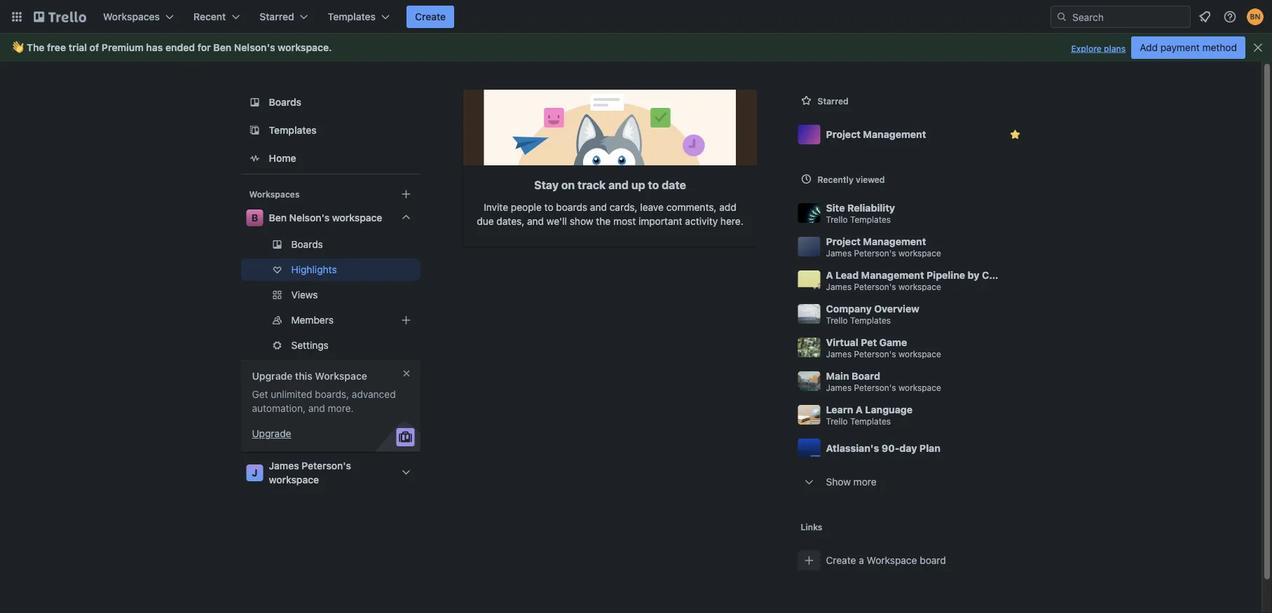 Task type: describe. For each thing, give the bounding box(es) containing it.
reliability
[[847, 202, 895, 213]]

due
[[477, 216, 494, 227]]

virtual pet game james peterson's workspace
[[826, 336, 941, 359]]

1 vertical spatial starred
[[818, 96, 849, 106]]

boards link for home
[[241, 90, 420, 115]]

unlimited
[[271, 389, 312, 400]]

create a workspace board
[[826, 555, 946, 566]]

settings link
[[241, 334, 420, 357]]

peterson's inside virtual pet game james peterson's workspace
[[854, 349, 896, 359]]

board image
[[246, 94, 263, 111]]

stay
[[534, 178, 559, 192]]

by
[[968, 269, 979, 281]]

crmble
[[982, 269, 1017, 281]]

upgrade button
[[252, 427, 291, 441]]

workspaces inside dropdown button
[[103, 11, 160, 22]]

up
[[631, 178, 645, 192]]

language
[[865, 404, 913, 415]]

create for create
[[415, 11, 446, 22]]

atlassian's 90-day plan
[[826, 443, 941, 454]]

show
[[570, 216, 593, 227]]

peterson's inside main board james peterson's workspace
[[854, 383, 896, 393]]

more
[[853, 476, 877, 488]]

company overview trello templates
[[826, 303, 919, 326]]

site
[[826, 202, 845, 213]]

leave
[[640, 201, 664, 213]]

company
[[826, 303, 872, 314]]

create a workspace board button
[[792, 544, 1032, 578]]

views link
[[241, 284, 420, 306]]

important
[[638, 216, 682, 227]]

boards for home
[[269, 96, 301, 108]]

more.
[[328, 403, 354, 414]]

stay on track and up to date
[[534, 178, 686, 192]]

templates inside templates link
[[269, 124, 317, 136]]

viewed
[[856, 175, 885, 184]]

the
[[27, 42, 45, 53]]

method
[[1202, 42, 1237, 53]]

invite
[[484, 201, 508, 213]]

workspace inside project management james peterson's workspace
[[899, 248, 941, 258]]

home
[[269, 152, 296, 164]]

explore plans
[[1071, 43, 1126, 53]]

click to unstar project management. it will be removed from your starred list. image
[[1008, 128, 1022, 142]]

0 vertical spatial to
[[648, 178, 659, 192]]

add image
[[398, 312, 415, 329]]

upgrade for upgrade
[[252, 428, 291, 439]]

automation,
[[252, 403, 306, 414]]

invite people to boards and cards, leave comments, add due dates, and we'll show the most important activity here.
[[477, 201, 743, 227]]

advanced
[[352, 389, 396, 400]]

explore
[[1071, 43, 1102, 53]]

open information menu image
[[1223, 10, 1237, 24]]

atlassian's
[[826, 443, 879, 454]]

templates button
[[319, 6, 398, 28]]

cards,
[[610, 201, 638, 213]]

game
[[879, 336, 907, 348]]

project for project management
[[826, 129, 861, 140]]

peterson's inside project management james peterson's workspace
[[854, 248, 896, 258]]

b
[[251, 212, 258, 224]]

show more
[[826, 476, 877, 488]]

workspace inside virtual pet game james peterson's workspace
[[899, 349, 941, 359]]

the
[[596, 216, 611, 227]]

james inside virtual pet game james peterson's workspace
[[826, 349, 852, 359]]

pipeline
[[927, 269, 965, 281]]

members
[[291, 314, 334, 326]]

home link
[[241, 146, 420, 171]]

1 vertical spatial ben
[[269, 212, 287, 224]]

james peterson's workspace
[[269, 460, 351, 486]]

this
[[295, 370, 312, 382]]

0 vertical spatial nelson's
[[234, 42, 275, 53]]

template board image
[[246, 122, 263, 139]]

day
[[899, 443, 917, 454]]

peterson's inside a lead management pipeline by crmble james peterson's workspace
[[854, 282, 896, 292]]

add
[[1140, 42, 1158, 53]]

project management james peterson's workspace
[[826, 235, 941, 258]]

comments,
[[666, 201, 717, 213]]

main board james peterson's workspace
[[826, 370, 941, 393]]

board
[[920, 555, 946, 566]]

.
[[329, 42, 332, 53]]

templates inside site reliability trello templates
[[850, 215, 891, 225]]

create for create a workspace board
[[826, 555, 856, 566]]

trello for company
[[826, 316, 848, 326]]

dates,
[[496, 216, 524, 227]]

of
[[89, 42, 99, 53]]

boards
[[556, 201, 587, 213]]

james inside a lead management pipeline by crmble james peterson's workspace
[[826, 282, 852, 292]]

90-
[[882, 443, 899, 454]]

boards link for views
[[241, 233, 420, 256]]

starred inside dropdown button
[[260, 11, 294, 22]]

trello for site
[[826, 215, 848, 225]]

back to home image
[[34, 6, 86, 28]]

members link
[[241, 309, 420, 332]]

site reliability trello templates
[[826, 202, 895, 225]]

has
[[146, 42, 163, 53]]

plan
[[919, 443, 941, 454]]

workspace for this
[[315, 370, 367, 382]]

a inside a lead management pipeline by crmble james peterson's workspace
[[826, 269, 833, 281]]

recently viewed
[[818, 175, 885, 184]]

management for project management
[[863, 129, 926, 140]]

starred button
[[251, 6, 317, 28]]

home image
[[246, 150, 263, 167]]

1 vertical spatial workspaces
[[249, 189, 300, 199]]

to inside invite people to boards and cards, leave comments, add due dates, and we'll show the most important activity here.
[[544, 201, 553, 213]]

boards,
[[315, 389, 349, 400]]

peterson's inside 'james peterson's workspace'
[[302, 460, 351, 472]]

a
[[859, 555, 864, 566]]

banner containing 👋
[[0, 34, 1272, 62]]

ben nelson's workspace
[[269, 212, 382, 224]]

show more button
[[792, 465, 1032, 499]]



Task type: vqa. For each thing, say whether or not it's contained in the screenshot.
bottom My
no



Task type: locate. For each thing, give the bounding box(es) containing it.
and up the
[[590, 201, 607, 213]]

upgrade this workspace get unlimited boards, advanced automation, and more.
[[252, 370, 396, 414]]

workspace down pipeline
[[899, 282, 941, 292]]

2 boards link from the top
[[241, 233, 420, 256]]

0 horizontal spatial workspace
[[315, 370, 367, 382]]

upgrade down the 'automation,'
[[252, 428, 291, 439]]

project management link
[[792, 118, 1032, 151]]

premium
[[102, 42, 144, 53]]

👋 the free trial of premium has ended for ben nelson's workspace .
[[11, 42, 332, 53]]

recent
[[193, 11, 226, 22]]

management for project management james peterson's workspace
[[863, 235, 926, 247]]

Search field
[[1067, 6, 1190, 27]]

a left lead
[[826, 269, 833, 281]]

1 horizontal spatial workspace
[[867, 555, 917, 566]]

free
[[47, 42, 66, 53]]

project down site reliability trello templates at right top
[[826, 235, 861, 247]]

banner
[[0, 34, 1272, 62]]

a right learn
[[856, 404, 863, 415]]

1 trello from the top
[[826, 215, 848, 225]]

ben right b
[[269, 212, 287, 224]]

project management
[[826, 129, 926, 140]]

james down the virtual
[[826, 349, 852, 359]]

a inside learn a language trello templates
[[856, 404, 863, 415]]

a
[[826, 269, 833, 281], [856, 404, 863, 415]]

trello down site
[[826, 215, 848, 225]]

workspaces up b
[[249, 189, 300, 199]]

recently
[[818, 175, 854, 184]]

add payment method
[[1140, 42, 1237, 53]]

templates up '.' on the left
[[328, 11, 376, 22]]

1 vertical spatial to
[[544, 201, 553, 213]]

nelson's down starred dropdown button
[[234, 42, 275, 53]]

a lead management pipeline by crmble james peterson's workspace
[[826, 269, 1017, 292]]

activity
[[685, 216, 718, 227]]

on
[[561, 178, 575, 192]]

0 horizontal spatial starred
[[260, 11, 294, 22]]

0 vertical spatial management
[[863, 129, 926, 140]]

main
[[826, 370, 849, 382]]

0 horizontal spatial create
[[415, 11, 446, 22]]

0 vertical spatial starred
[[260, 11, 294, 22]]

workspace up a lead management pipeline by crmble james peterson's workspace
[[899, 248, 941, 258]]

ended
[[165, 42, 195, 53]]

peterson's down the board
[[854, 383, 896, 393]]

get
[[252, 389, 268, 400]]

to right up
[[648, 178, 659, 192]]

boards link up highlights link
[[241, 233, 420, 256]]

templates inside templates dropdown button
[[328, 11, 376, 22]]

0 horizontal spatial nelson's
[[234, 42, 275, 53]]

boards link
[[241, 90, 420, 115], [241, 233, 420, 256]]

links
[[801, 522, 822, 532]]

virtual
[[826, 336, 858, 348]]

0 vertical spatial boards link
[[241, 90, 420, 115]]

payment
[[1160, 42, 1200, 53]]

trello inside company overview trello templates
[[826, 316, 848, 326]]

create inside 'button'
[[826, 555, 856, 566]]

search image
[[1056, 11, 1067, 22]]

wave image
[[11, 41, 21, 54]]

for
[[197, 42, 211, 53]]

0 vertical spatial create
[[415, 11, 446, 22]]

1 vertical spatial management
[[863, 235, 926, 247]]

recent button
[[185, 6, 248, 28]]

workspace
[[278, 42, 329, 53], [332, 212, 382, 224], [899, 248, 941, 258], [899, 282, 941, 292], [899, 349, 941, 359], [899, 383, 941, 393], [269, 474, 319, 486]]

0 vertical spatial workspaces
[[103, 11, 160, 22]]

project up recently on the right top
[[826, 129, 861, 140]]

create a workspace image
[[398, 186, 415, 203]]

2 upgrade from the top
[[252, 428, 291, 439]]

boards link up templates link
[[241, 90, 420, 115]]

workspace right a
[[867, 555, 917, 566]]

pet
[[861, 336, 877, 348]]

plans
[[1104, 43, 1126, 53]]

0 horizontal spatial to
[[544, 201, 553, 213]]

and left up
[[608, 178, 629, 192]]

templates up pet
[[850, 316, 891, 326]]

project
[[826, 129, 861, 140], [826, 235, 861, 247]]

workspace up highlights link
[[332, 212, 382, 224]]

1 horizontal spatial create
[[826, 555, 856, 566]]

trial
[[68, 42, 87, 53]]

2 trello from the top
[[826, 316, 848, 326]]

and
[[608, 178, 629, 192], [590, 201, 607, 213], [527, 216, 544, 227], [308, 403, 325, 414]]

upgrade up get
[[252, 370, 293, 382]]

workspace
[[315, 370, 367, 382], [867, 555, 917, 566]]

1 horizontal spatial nelson's
[[289, 212, 330, 224]]

0 vertical spatial upgrade
[[252, 370, 293, 382]]

workspace down starred dropdown button
[[278, 42, 329, 53]]

ben right the for
[[213, 42, 231, 53]]

learn
[[826, 404, 853, 415]]

create
[[415, 11, 446, 22], [826, 555, 856, 566]]

👋
[[11, 42, 21, 53]]

0 horizontal spatial workspaces
[[103, 11, 160, 22]]

create button
[[407, 6, 454, 28]]

workspace down game
[[899, 349, 941, 359]]

0 horizontal spatial a
[[826, 269, 833, 281]]

1 vertical spatial nelson's
[[289, 212, 330, 224]]

workspace right the j
[[269, 474, 319, 486]]

learn a language trello templates
[[826, 404, 913, 426]]

nelson's
[[234, 42, 275, 53], [289, 212, 330, 224]]

management down reliability
[[863, 235, 926, 247]]

project inside project management james peterson's workspace
[[826, 235, 861, 247]]

peterson's
[[854, 248, 896, 258], [854, 282, 896, 292], [854, 349, 896, 359], [854, 383, 896, 393], [302, 460, 351, 472]]

ben nelson (bennelson96) image
[[1247, 8, 1264, 25]]

james inside 'james peterson's workspace'
[[269, 460, 299, 472]]

james inside project management james peterson's workspace
[[826, 248, 852, 258]]

1 vertical spatial trello
[[826, 316, 848, 326]]

0 vertical spatial a
[[826, 269, 833, 281]]

workspace inside 'james peterson's workspace'
[[269, 474, 319, 486]]

templates down language
[[850, 417, 891, 426]]

1 horizontal spatial to
[[648, 178, 659, 192]]

explore plans button
[[1071, 40, 1126, 57]]

0 horizontal spatial ben
[[213, 42, 231, 53]]

overview
[[874, 303, 919, 314]]

most
[[613, 216, 636, 227]]

and down people at the left top of page
[[527, 216, 544, 227]]

here.
[[720, 216, 743, 227]]

1 vertical spatial upgrade
[[252, 428, 291, 439]]

templates inside company overview trello templates
[[850, 316, 891, 326]]

templates up home
[[269, 124, 317, 136]]

1 vertical spatial boards
[[291, 239, 323, 250]]

trello down company at the right of page
[[826, 316, 848, 326]]

boards right board icon
[[269, 96, 301, 108]]

2 project from the top
[[826, 235, 861, 247]]

templates
[[328, 11, 376, 22], [269, 124, 317, 136], [850, 215, 891, 225], [850, 316, 891, 326], [850, 417, 891, 426]]

add payment method button
[[1131, 36, 1245, 59]]

1 vertical spatial a
[[856, 404, 863, 415]]

workspace inside main board james peterson's workspace
[[899, 383, 941, 393]]

peterson's down pet
[[854, 349, 896, 359]]

settings
[[291, 340, 329, 351]]

and down boards, on the left
[[308, 403, 325, 414]]

0 vertical spatial project
[[826, 129, 861, 140]]

1 horizontal spatial a
[[856, 404, 863, 415]]

board
[[852, 370, 880, 382]]

2 vertical spatial trello
[[826, 417, 848, 426]]

1 vertical spatial create
[[826, 555, 856, 566]]

1 boards link from the top
[[241, 90, 420, 115]]

project for project management james peterson's workspace
[[826, 235, 861, 247]]

upgrade inside upgrade this workspace get unlimited boards, advanced automation, and more.
[[252, 370, 293, 382]]

1 horizontal spatial ben
[[269, 212, 287, 224]]

trello inside site reliability trello templates
[[826, 215, 848, 225]]

workspace inside create a workspace board 'button'
[[867, 555, 917, 566]]

highlights link
[[241, 259, 420, 281]]

workspace up boards, on the left
[[315, 370, 367, 382]]

starred up project management
[[818, 96, 849, 106]]

workspace inside a lead management pipeline by crmble james peterson's workspace
[[899, 282, 941, 292]]

1 project from the top
[[826, 129, 861, 140]]

workspace up language
[[899, 383, 941, 393]]

add
[[719, 201, 736, 213]]

views
[[291, 289, 318, 301]]

0 vertical spatial workspace
[[315, 370, 367, 382]]

highlights
[[291, 264, 337, 275]]

peterson's up lead
[[854, 248, 896, 258]]

boards for views
[[291, 239, 323, 250]]

show
[[826, 476, 851, 488]]

peterson's up company overview trello templates
[[854, 282, 896, 292]]

james up lead
[[826, 248, 852, 258]]

james down main
[[826, 383, 852, 393]]

ben
[[213, 42, 231, 53], [269, 212, 287, 224]]

0 vertical spatial ben
[[213, 42, 231, 53]]

management down project management james peterson's workspace
[[861, 269, 924, 281]]

3 trello from the top
[[826, 417, 848, 426]]

workspaces button
[[95, 6, 182, 28]]

james down lead
[[826, 282, 852, 292]]

trello inside learn a language trello templates
[[826, 417, 848, 426]]

trello down learn
[[826, 417, 848, 426]]

primary element
[[0, 0, 1272, 34]]

templates down reliability
[[850, 215, 891, 225]]

j
[[252, 467, 258, 479]]

lead
[[835, 269, 859, 281]]

people
[[511, 201, 542, 213]]

1 vertical spatial boards link
[[241, 233, 420, 256]]

management inside a lead management pipeline by crmble james peterson's workspace
[[861, 269, 924, 281]]

templates link
[[241, 118, 420, 143]]

atlassian's 90-day plan link
[[792, 432, 1032, 465]]

workspace inside upgrade this workspace get unlimited boards, advanced automation, and more.
[[315, 370, 367, 382]]

james inside main board james peterson's workspace
[[826, 383, 852, 393]]

workspace for a
[[867, 555, 917, 566]]

management inside project management james peterson's workspace
[[863, 235, 926, 247]]

templates inside learn a language trello templates
[[850, 417, 891, 426]]

nelson's up highlights
[[289, 212, 330, 224]]

and inside upgrade this workspace get unlimited boards, advanced automation, and more.
[[308, 403, 325, 414]]

2 vertical spatial management
[[861, 269, 924, 281]]

0 vertical spatial boards
[[269, 96, 301, 108]]

boards up highlights
[[291, 239, 323, 250]]

1 vertical spatial workspace
[[867, 555, 917, 566]]

1 horizontal spatial starred
[[818, 96, 849, 106]]

create inside button
[[415, 11, 446, 22]]

1 vertical spatial project
[[826, 235, 861, 247]]

date
[[662, 178, 686, 192]]

upgrade for upgrade this workspace get unlimited boards, advanced automation, and more.
[[252, 370, 293, 382]]

james right the j
[[269, 460, 299, 472]]

to up we'll
[[544, 201, 553, 213]]

0 notifications image
[[1196, 8, 1213, 25]]

1 upgrade from the top
[[252, 370, 293, 382]]

workspaces up premium
[[103, 11, 160, 22]]

starred right recent popup button
[[260, 11, 294, 22]]

management up viewed
[[863, 129, 926, 140]]

boards
[[269, 96, 301, 108], [291, 239, 323, 250]]

0 vertical spatial trello
[[826, 215, 848, 225]]

peterson's down more.
[[302, 460, 351, 472]]

1 horizontal spatial workspaces
[[249, 189, 300, 199]]



